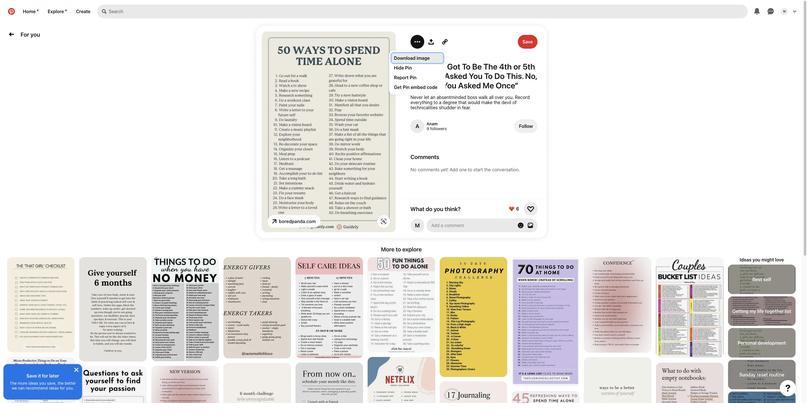 Task type: describe. For each thing, give the bounding box(es) containing it.
best
[[753, 277, 762, 282]]

comments
[[411, 154, 439, 160]]

has
[[431, 62, 445, 71]]

0 vertical spatial for
[[42, 373, 48, 379]]

list containing ideas you might love
[[0, 257, 803, 403]]

the inside "never let an absentminded boss walk all over you. record everything to a degree that would make the devil of technicalities shudder in fear."
[[494, 100, 500, 105]]

9
[[427, 126, 429, 131]]

2 horizontal spatial this contains an image of: "ironically funny and wholesome": 50 of the best wins from guys posted on this twitter page (new pics) image
[[512, 257, 579, 387]]

search icon image
[[102, 9, 106, 14]]

5th
[[523, 62, 535, 71]]

0 horizontal spatial ideas
[[28, 381, 38, 386]]

i've
[[430, 71, 443, 81]]

ideas
[[740, 257, 752, 262]]

0 horizontal spatial this contains an image of: image
[[584, 357, 652, 403]]

this contains an image of: hilarious tweets couples shared about moving in together image
[[368, 357, 435, 403]]

asked right 'i've'
[[444, 71, 467, 81]]

you inside save it for later the more ideas you save, the better we can recommend ideas for you.
[[39, 381, 46, 386]]

walk
[[479, 95, 488, 100]]

explore
[[48, 9, 64, 14]]

routine
[[769, 372, 784, 377]]

code
[[427, 85, 438, 90]]

1 vertical spatial to
[[468, 167, 472, 172]]

this contains an image of: 18 hilarious times customers were super wrong image
[[7, 357, 75, 403]]

save,
[[47, 381, 57, 386]]

let
[[424, 95, 429, 100]]

comments button
[[411, 154, 538, 160]]

later
[[49, 373, 59, 379]]

in
[[457, 105, 461, 110]]

this contains an image of: this account collects the most beautiful and witty tumblr conversations, and here are the 50 best ones image
[[151, 257, 219, 361]]

add
[[450, 167, 458, 172]]

maria williams image
[[781, 8, 788, 15]]

notifications image for explore
[[65, 9, 67, 11]]

getting my life together list link
[[728, 296, 796, 326]]

home link
[[18, 5, 43, 18]]

"this
[[411, 62, 429, 71]]

Add a comment field
[[432, 223, 512, 228]]

would
[[468, 100, 480, 105]]

absentminded
[[437, 95, 466, 100]]

this contains an image of: self, self improvement tips, self care activities image
[[223, 257, 291, 359]]

life
[[757, 309, 764, 314]]

1 horizontal spatial ideas
[[49, 386, 59, 391]]

for you button
[[18, 29, 42, 40]]

an
[[430, 95, 435, 100]]

anam 9 followers
[[427, 121, 447, 131]]

comments
[[418, 167, 440, 172]]

save for save
[[523, 39, 533, 44]]

4th
[[499, 62, 512, 71]]

this contains an image of: 45 things to do alone & feel refreshed | nunziadreams image
[[512, 391, 579, 403]]

ideas you might love
[[740, 257, 784, 262]]

getting
[[732, 309, 749, 314]]

for
[[21, 31, 29, 38]]

do
[[426, 206, 433, 212]]

more
[[18, 381, 27, 386]]

"this has got to be the 4th or 5th time i've asked you to do this. no, actually, you asked me once" link
[[411, 62, 538, 90]]

better
[[65, 381, 76, 386]]

conversation.
[[492, 167, 520, 172]]

no,
[[525, 71, 537, 81]]

my
[[750, 309, 756, 314]]

save for save it for later the more ideas you save, the better we can recommend ideas for you.
[[26, 373, 37, 379]]

development
[[758, 340, 786, 345]]

best self
[[753, 277, 771, 282]]

getting my life together list
[[732, 309, 791, 314]]

fear.
[[462, 105, 471, 110]]

more
[[381, 246, 394, 253]]

for you
[[21, 31, 40, 38]]

select an emoji image
[[518, 223, 524, 228]]

you. inside "never let an absentminded boss walk all over you. record everything to a degree that would make the devil of technicalities shudder in fear."
[[505, 95, 514, 100]]

open link icon image
[[272, 219, 277, 224]]

degree
[[443, 100, 457, 105]]

do
[[494, 71, 505, 81]]

this contains an image of: 40 lunatic brides who were mocked online for losing touch with reality image
[[584, 257, 652, 353]]

self
[[763, 277, 771, 282]]

shudder
[[439, 105, 456, 110]]

image
[[417, 56, 430, 61]]

explore
[[402, 246, 422, 253]]

embed
[[411, 85, 426, 90]]

everything
[[411, 100, 432, 105]]

start
[[473, 167, 483, 172]]

this contains an image of: alexa / digital journal image
[[7, 257, 75, 353]]

save it for later the more ideas you save, the better we can recommend ideas for you.
[[10, 373, 76, 391]]

i spent years trying to find the perfect technique to manifest, this book includes methods and techniques i personally used that worked. the miracle manifestation guide provides guidance on how to use the law of attraction and other principles to manifest your desires and achieve your goals. *image for inspo only it is not mine or part of the journal image
[[151, 366, 219, 403]]

or
[[514, 62, 521, 71]]

looking for ideas to add to your self-care checklist? become that girl with these girl boss habits and that girl routine ideas. girl boss motivation for female entrepreneurs that are focused on self improvement and personal development image
[[296, 363, 363, 403]]

report pin
[[394, 75, 417, 80]]

follow button
[[515, 119, 538, 133]]

no
[[411, 167, 417, 172]]

you inside for you button
[[30, 31, 40, 38]]

got
[[447, 62, 460, 71]]

anam link
[[427, 121, 438, 126]]

be
[[472, 62, 482, 71]]

me
[[483, 81, 494, 90]]



Task type: vqa. For each thing, say whether or not it's contained in the screenshot.
THE TARA SCHULTZ icon on the top of the page
no



Task type: locate. For each thing, give the bounding box(es) containing it.
home
[[23, 9, 36, 14]]

anam avatar link image
[[411, 119, 424, 133]]

notifications image
[[37, 9, 39, 11], [65, 9, 67, 11]]

to
[[462, 62, 471, 71], [484, 71, 493, 81]]

0 horizontal spatial this contains an image of: "ironically funny and wholesome": 50 of the best wins from guys posted on this twitter page (new pics) image
[[79, 366, 147, 403]]

of
[[513, 100, 517, 105]]

this contains an image of: couples bucket list: 100+ fun things to do as a couple image
[[656, 257, 724, 359]]

download image menu item
[[392, 53, 443, 63]]

1 horizontal spatial to
[[434, 100, 438, 105]]

devil
[[502, 100, 511, 105]]

you. right save,
[[66, 386, 74, 391]]

technicalities
[[411, 105, 438, 110]]

to left be
[[462, 62, 471, 71]]

you. inside save it for later the more ideas you save, the better we can recommend ideas for you.
[[66, 386, 74, 391]]

all
[[489, 95, 494, 100]]

0 vertical spatial pin
[[405, 65, 412, 70]]

1 horizontal spatial for
[[60, 386, 65, 391]]

1 vertical spatial the
[[10, 381, 17, 386]]

best self link
[[728, 265, 796, 294]]

select a photo image
[[528, 223, 533, 228]]

this contains an image of: losing 40 pounds changed my life image
[[223, 363, 291, 403]]

this contains an image of: "ironically funny and wholesome": 50 of the best wins from guys posted on this twitter page (new pics) image
[[440, 257, 507, 377], [512, 257, 579, 387], [79, 366, 147, 403]]

make
[[481, 100, 493, 105]]

time
[[411, 71, 428, 81]]

0 horizontal spatial boredpanda.com
[[279, 219, 316, 224]]

2 horizontal spatial to
[[468, 167, 472, 172]]

notifications image inside 'explore' link
[[65, 9, 67, 11]]

together
[[765, 309, 784, 314]]

notifications image for home
[[37, 9, 39, 11]]

boredpanda.com button
[[268, 215, 320, 228]]

0 horizontal spatial you.
[[66, 386, 74, 391]]

the right save,
[[58, 381, 64, 386]]

create
[[76, 9, 90, 14]]

0 horizontal spatial you
[[443, 81, 456, 90]]

more to explore
[[381, 246, 422, 253]]

think?
[[445, 206, 461, 212]]

you down the it
[[39, 381, 46, 386]]

you up absentminded in the right of the page
[[443, 81, 456, 90]]

for
[[42, 373, 48, 379], [60, 386, 65, 391]]

the
[[494, 100, 500, 105], [484, 167, 491, 172], [58, 381, 64, 386]]

0 vertical spatial the
[[494, 100, 500, 105]]

2 vertical spatial to
[[396, 246, 401, 253]]

pin
[[405, 65, 412, 70], [410, 75, 417, 80], [403, 85, 410, 90]]

notifications image right explore
[[65, 9, 67, 11]]

once"
[[496, 81, 518, 90]]

hide
[[394, 65, 404, 70]]

1 horizontal spatial the
[[484, 167, 491, 172]]

1 vertical spatial you.
[[66, 386, 74, 391]]

report
[[394, 75, 409, 80]]

to right 'one'
[[468, 167, 472, 172]]

pin right hide
[[405, 65, 412, 70]]

the right be
[[484, 62, 498, 71]]

the
[[484, 62, 498, 71], [10, 381, 17, 386]]

to right the more
[[396, 246, 401, 253]]

get pin embed code
[[394, 85, 438, 90]]

a
[[439, 100, 441, 105]]

6
[[516, 206, 519, 211]]

0 horizontal spatial the
[[58, 381, 64, 386]]

pin for hide
[[405, 65, 412, 70]]

reset
[[757, 372, 768, 377]]

the right all
[[494, 100, 500, 105]]

pin for get
[[403, 85, 410, 90]]

0 horizontal spatial for
[[42, 373, 48, 379]]

0 vertical spatial boredpanda.com
[[411, 52, 446, 57]]

1 vertical spatial for
[[60, 386, 65, 391]]

0 vertical spatial save
[[523, 39, 533, 44]]

1 horizontal spatial this contains an image of: "ironically funny and wholesome": 50 of the best wins from guys posted on this twitter page (new pics) image
[[440, 257, 507, 377]]

save
[[523, 39, 533, 44], [26, 373, 37, 379]]

0 vertical spatial boredpanda.com link
[[411, 52, 446, 57]]

ideas down the it
[[28, 381, 38, 386]]

get
[[394, 85, 402, 90]]

1 horizontal spatial you.
[[505, 95, 514, 100]]

follow
[[519, 124, 533, 129]]

1 horizontal spatial the
[[484, 62, 498, 71]]

list
[[0, 257, 803, 403]]

you right do
[[434, 206, 443, 212]]

we
[[12, 386, 17, 391]]

save inside save it for later the more ideas you save, the better we can recommend ideas for you.
[[26, 373, 37, 379]]

this contains an image of: fun things to do alone image
[[368, 257, 435, 353]]

personal
[[738, 340, 757, 345]]

1 notifications image from the left
[[37, 9, 39, 11]]

boredpanda.com right open link icon
[[279, 219, 316, 224]]

"this has got to be the 4th or 5th time i've asked you to do this. no, actually, you asked me once"
[[411, 62, 537, 90]]

this contains an image of: 17 journaling prompts to boost happiness for your future self image
[[440, 382, 507, 403]]

ideas
[[28, 381, 38, 386], [49, 386, 59, 391]]

this contains an image of: the miracle manifestation guide - fast & self-proven results - payhip image
[[79, 257, 147, 362]]

recommend
[[26, 386, 48, 391]]

never let an absentminded boss walk all over you. record everything to a degree that would make the devil of technicalities shudder in fear.
[[411, 95, 530, 110]]

save left the it
[[26, 373, 37, 379]]

anam
[[427, 121, 438, 126]]

0 vertical spatial to
[[434, 100, 438, 105]]

the left more in the left bottom of the page
[[10, 381, 17, 386]]

ideas down later
[[49, 386, 59, 391]]

0 horizontal spatial the
[[10, 381, 17, 386]]

create link
[[71, 5, 95, 18]]

you
[[30, 31, 40, 38], [434, 206, 443, 212], [753, 257, 761, 262], [39, 381, 46, 386]]

download
[[394, 56, 416, 61]]

might
[[762, 257, 774, 262]]

boss
[[467, 95, 477, 100]]

sunday reset routine link
[[728, 360, 796, 389]]

1 horizontal spatial you
[[469, 71, 483, 81]]

boredpanda.com inside boredpanda.com button
[[279, 219, 316, 224]]

for right the it
[[42, 373, 48, 379]]

0 horizontal spatial save
[[26, 373, 37, 379]]

personal development link
[[728, 328, 796, 358]]

notifications image inside home link
[[37, 9, 39, 11]]

this contains an image of: image
[[584, 357, 652, 403], [656, 363, 724, 403]]

reaction image
[[527, 205, 534, 212]]

the inside save it for later the more ideas you save, the better we can recommend ideas for you.
[[10, 381, 17, 386]]

can
[[18, 386, 25, 391]]

download image
[[394, 56, 430, 61]]

to
[[434, 100, 438, 105], [468, 167, 472, 172], [396, 246, 401, 253]]

2 vertical spatial pin
[[403, 85, 410, 90]]

0 vertical spatial you.
[[505, 95, 514, 100]]

to left do
[[484, 71, 493, 81]]

pin up get pin embed code
[[410, 75, 417, 80]]

1 horizontal spatial boredpanda.com link
[[411, 52, 446, 57]]

save up 5th at the top right of the page
[[523, 39, 533, 44]]

1 horizontal spatial boredpanda.com
[[411, 52, 446, 57]]

1 horizontal spatial save
[[523, 39, 533, 44]]

sunday
[[739, 372, 756, 377]]

1 vertical spatial pin
[[410, 75, 417, 80]]

boredpanda.com
[[411, 52, 446, 57], [279, 219, 316, 224]]

1 horizontal spatial notifications image
[[65, 9, 67, 11]]

you.
[[505, 95, 514, 100], [66, 386, 74, 391]]

Search text field
[[109, 5, 748, 18]]

to left a
[[434, 100, 438, 105]]

you. right over
[[505, 95, 514, 100]]

asked up boss
[[458, 81, 481, 90]]

2 horizontal spatial the
[[494, 100, 500, 105]]

1 vertical spatial boredpanda.com
[[279, 219, 316, 224]]

that
[[458, 100, 467, 105]]

what do you think?
[[411, 206, 461, 212]]

1 horizontal spatial this contains an image of: image
[[656, 363, 724, 403]]

hide pin
[[394, 65, 412, 70]]

the inside "this has got to be the 4th or 5th time i've asked you to do this. no, actually, you asked me once"
[[484, 62, 498, 71]]

to inside "never let an absentminded boss walk all over you. record everything to a degree that would make the devil of technicalities shudder in fear."
[[434, 100, 438, 105]]

1 vertical spatial the
[[484, 167, 491, 172]]

asked
[[444, 71, 467, 81], [458, 81, 481, 90]]

1 vertical spatial save
[[26, 373, 37, 379]]

what
[[411, 206, 425, 212]]

record
[[515, 95, 530, 100]]

0 horizontal spatial to
[[462, 62, 471, 71]]

2 vertical spatial the
[[58, 381, 64, 386]]

you right "for"
[[30, 31, 40, 38]]

you left me
[[469, 71, 483, 81]]

list
[[785, 309, 791, 314]]

0 horizontal spatial boredpanda.com link
[[268, 215, 320, 228]]

0 horizontal spatial to
[[396, 246, 401, 253]]

never
[[411, 95, 423, 100]]

you right ideas at the bottom right
[[753, 257, 761, 262]]

for right save,
[[60, 386, 65, 391]]

the inside save it for later the more ideas you save, the better we can recommend ideas for you.
[[58, 381, 64, 386]]

2 notifications image from the left
[[65, 9, 67, 11]]

0 vertical spatial the
[[484, 62, 498, 71]]

notifications image right home
[[37, 9, 39, 11]]

no comments yet! add one to start the conversation.
[[411, 167, 520, 172]]

0 horizontal spatial notifications image
[[37, 9, 39, 11]]

pin right get
[[403, 85, 410, 90]]

the right the start
[[484, 167, 491, 172]]

over
[[495, 95, 504, 100]]

pin for report
[[410, 75, 417, 80]]

boredpanda.com up "this
[[411, 52, 446, 57]]

this contains an image of: rubia rumi (rubiarumi) - profile | pinterest image
[[296, 257, 363, 359]]

personal development
[[738, 340, 786, 345]]

1 vertical spatial boredpanda.com link
[[268, 215, 320, 228]]

actually,
[[411, 81, 441, 90]]

mariaaawilliams image
[[411, 219, 424, 232]]

1 horizontal spatial to
[[484, 71, 493, 81]]

this.
[[506, 71, 523, 81]]



